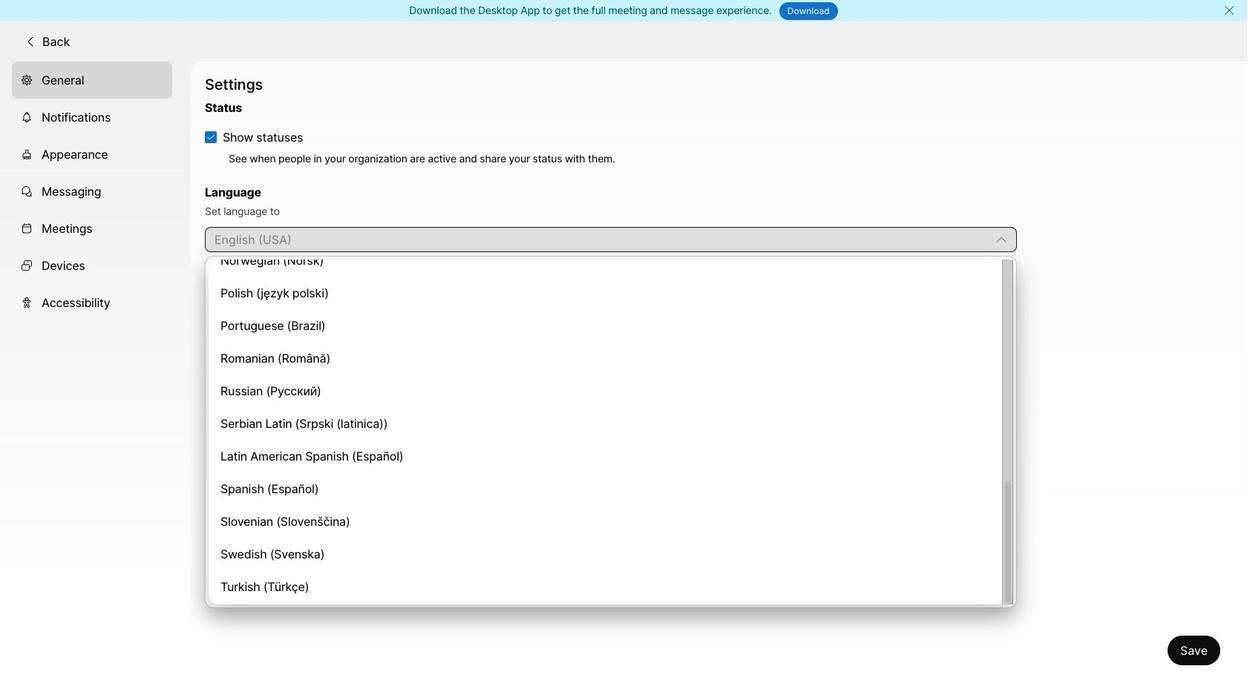 Task type: vqa. For each thing, say whether or not it's contained in the screenshot.
How likely are you to recommend Webex to a friend or colleague? Score Webex from 0 to 10, 0 is not likely and 10 is very likely. toolbar
no



Task type: describe. For each thing, give the bounding box(es) containing it.
settings navigation
[[0, 61, 190, 690]]

messaging tab
[[12, 173, 172, 210]]

cancel_16 image
[[1224, 4, 1235, 16]]



Task type: locate. For each thing, give the bounding box(es) containing it.
meetings tab
[[12, 210, 172, 247]]

accessibility tab
[[12, 284, 172, 321]]

list box
[[209, 246, 1014, 605]]

appearance tab
[[12, 136, 172, 173]]

devices tab
[[12, 247, 172, 284]]

notifications tab
[[12, 98, 172, 136]]

general tab
[[12, 61, 172, 98]]



